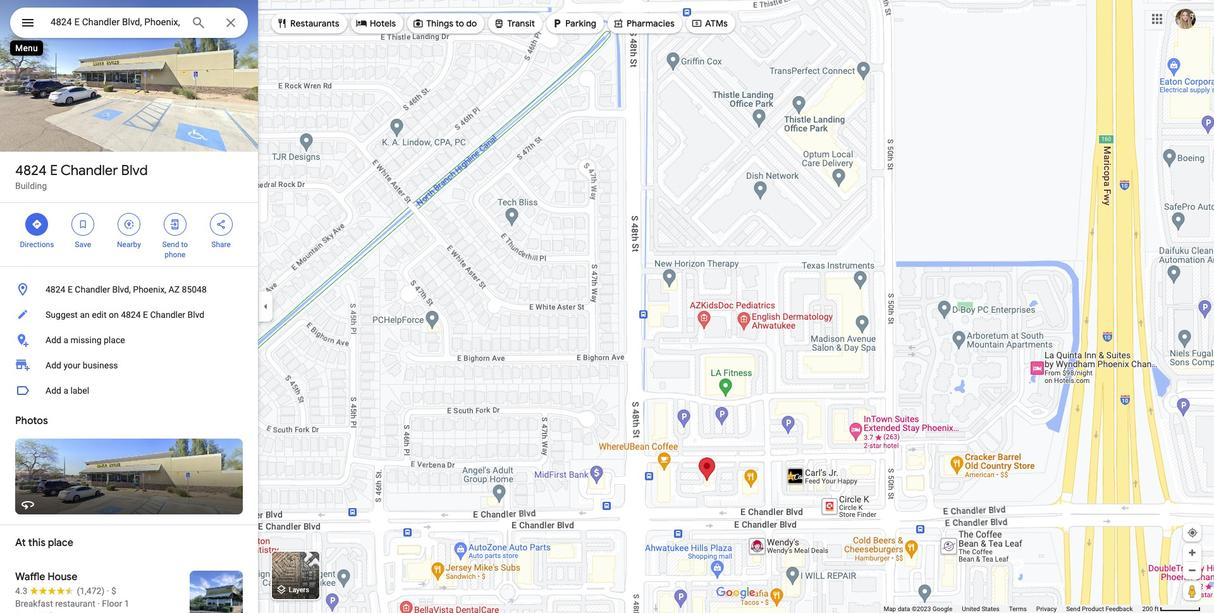 Task type: locate. For each thing, give the bounding box(es) containing it.

[[356, 16, 367, 30]]

blvd down 85048
[[188, 310, 204, 320]]

0 vertical spatial chandler
[[61, 162, 118, 180]]

united states
[[962, 606, 1000, 613]]

1 vertical spatial to
[[181, 240, 188, 249]]

an
[[80, 310, 90, 320]]

· left the floor
[[98, 599, 100, 609]]

chandler for blvd
[[61, 162, 118, 180]]

ft
[[1155, 606, 1159, 613]]

footer inside 'google maps' element
[[884, 605, 1143, 614]]

4824 up suggest
[[46, 285, 65, 295]]

chandler inside 4824 e chandler blvd, phoenix, az 85048 button
[[75, 285, 110, 295]]

data
[[898, 606, 910, 613]]

200 ft
[[1143, 606, 1159, 613]]

4824 for blvd,
[[46, 285, 65, 295]]

1 vertical spatial blvd
[[188, 310, 204, 320]]


[[215, 218, 227, 231]]

0 horizontal spatial blvd
[[121, 162, 148, 180]]

0 horizontal spatial e
[[50, 162, 58, 180]]

1 vertical spatial chandler
[[75, 285, 110, 295]]

1 horizontal spatial place
[[104, 335, 125, 345]]

to up phone
[[181, 240, 188, 249]]

4824 inside 4824 e chandler blvd building
[[15, 162, 47, 180]]

az
[[169, 285, 180, 295]]

add left your
[[46, 361, 61, 371]]

0 horizontal spatial ·
[[98, 599, 100, 609]]

chandler up ""
[[61, 162, 118, 180]]

zoom out image
[[1188, 566, 1197, 576]]

add a label
[[46, 386, 89, 396]]

price: inexpensive image
[[111, 586, 116, 596]]

0 horizontal spatial place
[[48, 537, 73, 550]]

1 horizontal spatial send
[[1066, 606, 1081, 613]]

transit
[[507, 18, 535, 29]]

4824 inside 4824 e chandler blvd, phoenix, az 85048 button
[[46, 285, 65, 295]]

$
[[111, 586, 116, 596]]


[[77, 218, 89, 231]]

2 vertical spatial 4824
[[121, 310, 141, 320]]

2 a from the top
[[63, 386, 68, 396]]

floor
[[102, 599, 122, 609]]

blvd,
[[112, 285, 131, 295]]

add
[[46, 335, 61, 345], [46, 361, 61, 371], [46, 386, 61, 396]]

2 vertical spatial chandler
[[150, 310, 185, 320]]

 things to do
[[412, 16, 477, 30]]

add inside add a missing place button
[[46, 335, 61, 345]]

add a missing place button
[[0, 328, 258, 353]]

send inside button
[[1066, 606, 1081, 613]]

on
[[109, 310, 119, 320]]

1 vertical spatial 4824
[[46, 285, 65, 295]]

4824 up building
[[15, 162, 47, 180]]

a
[[63, 335, 68, 345], [63, 386, 68, 396]]

0 vertical spatial a
[[63, 335, 68, 345]]

place right this
[[48, 537, 73, 550]]

share
[[211, 240, 231, 249]]

2 add from the top
[[46, 361, 61, 371]]

restaurants
[[290, 18, 339, 29]]

200 ft button
[[1143, 606, 1201, 613]]

chandler
[[61, 162, 118, 180], [75, 285, 110, 295], [150, 310, 185, 320]]

1 add from the top
[[46, 335, 61, 345]]

send for send to phone
[[162, 240, 179, 249]]

send
[[162, 240, 179, 249], [1066, 606, 1081, 613]]

1 horizontal spatial to
[[456, 18, 464, 29]]

send left product
[[1066, 606, 1081, 613]]

blvd up the 
[[121, 162, 148, 180]]

send inside send to phone
[[162, 240, 179, 249]]

1 vertical spatial add
[[46, 361, 61, 371]]

add for add a missing place
[[46, 335, 61, 345]]

waffle house
[[15, 571, 77, 584]]

waffle
[[15, 571, 45, 584]]

 transit
[[494, 16, 535, 30]]

 search field
[[10, 8, 248, 40]]

building
[[15, 181, 47, 191]]

1 horizontal spatial e
[[68, 285, 73, 295]]

e inside 4824 e chandler blvd building
[[50, 162, 58, 180]]

chandler inside suggest an edit on 4824 e chandler blvd button
[[150, 310, 185, 320]]

a left missing
[[63, 335, 68, 345]]

0 vertical spatial 4824
[[15, 162, 47, 180]]

to left do
[[456, 18, 464, 29]]

add inside add your business link
[[46, 361, 61, 371]]

privacy
[[1037, 606, 1057, 613]]

your
[[63, 361, 81, 371]]

blvd inside button
[[188, 310, 204, 320]]

privacy button
[[1037, 605, 1057, 614]]

chandler inside 4824 e chandler blvd building
[[61, 162, 118, 180]]

2 vertical spatial e
[[143, 310, 148, 320]]

4824
[[15, 162, 47, 180], [46, 285, 65, 295], [121, 310, 141, 320]]

a left label
[[63, 386, 68, 396]]

1 a from the top
[[63, 335, 68, 345]]

footer
[[884, 605, 1143, 614]]

0 vertical spatial place
[[104, 335, 125, 345]]

e inside button
[[143, 310, 148, 320]]

0 horizontal spatial send
[[162, 240, 179, 249]]

phone
[[165, 250, 186, 259]]


[[276, 16, 288, 30]]

2 vertical spatial add
[[46, 386, 61, 396]]

0 vertical spatial send
[[162, 240, 179, 249]]

1 vertical spatial e
[[68, 285, 73, 295]]

to inside  things to do
[[456, 18, 464, 29]]

business
[[83, 361, 118, 371]]

· left the $
[[107, 586, 109, 596]]

photos
[[15, 415, 48, 428]]

 parking
[[552, 16, 596, 30]]

4824 E Chandler Blvd, Phoenix, AZ 85048 field
[[10, 8, 248, 38]]

edit
[[92, 310, 107, 320]]

0 vertical spatial to
[[456, 18, 464, 29]]

add down suggest
[[46, 335, 61, 345]]

None field
[[51, 15, 181, 30]]

suggest
[[46, 310, 78, 320]]

restaurant
[[55, 599, 95, 609]]

suggest an edit on 4824 e chandler blvd button
[[0, 302, 258, 328]]

 hotels
[[356, 16, 396, 30]]

1 horizontal spatial blvd
[[188, 310, 204, 320]]

0 horizontal spatial to
[[181, 240, 188, 249]]

google account: michelle dermenjian  
(michelle.dermenjian@adept.ai) image
[[1176, 9, 1196, 29]]

3 add from the top
[[46, 386, 61, 396]]

85048
[[182, 285, 207, 295]]

feedback
[[1106, 606, 1133, 613]]

collapse side panel image
[[259, 300, 273, 314]]

place down on
[[104, 335, 125, 345]]

this
[[28, 537, 46, 550]]

4824 right on
[[121, 310, 141, 320]]

0 vertical spatial e
[[50, 162, 58, 180]]

terms
[[1009, 606, 1027, 613]]

send product feedback
[[1066, 606, 1133, 613]]


[[691, 16, 703, 30]]

layers
[[289, 587, 309, 595]]

footer containing map data ©2023 google
[[884, 605, 1143, 614]]

add your business link
[[0, 353, 258, 378]]

1 horizontal spatial ·
[[107, 586, 109, 596]]

e inside button
[[68, 285, 73, 295]]

add left label
[[46, 386, 61, 396]]

add inside add a label button
[[46, 386, 61, 396]]

chandler up edit
[[75, 285, 110, 295]]

·
[[107, 586, 109, 596], [98, 599, 100, 609]]

0 vertical spatial add
[[46, 335, 61, 345]]

actions for 4824 e chandler blvd region
[[0, 203, 258, 266]]

e
[[50, 162, 58, 180], [68, 285, 73, 295], [143, 310, 148, 320]]

1 vertical spatial ·
[[98, 599, 100, 609]]

add for add your business
[[46, 361, 61, 371]]

0 vertical spatial blvd
[[121, 162, 148, 180]]

a inside add a label button
[[63, 386, 68, 396]]

1 vertical spatial place
[[48, 537, 73, 550]]

0 vertical spatial ·
[[107, 586, 109, 596]]

4824 e chandler blvd main content
[[0, 0, 258, 614]]

blvd
[[121, 162, 148, 180], [188, 310, 204, 320]]

send up phone
[[162, 240, 179, 249]]

2 horizontal spatial e
[[143, 310, 148, 320]]

to
[[456, 18, 464, 29], [181, 240, 188, 249]]

1
[[124, 599, 129, 609]]

chandler down az
[[150, 310, 185, 320]]


[[169, 218, 181, 231]]

a inside add a missing place button
[[63, 335, 68, 345]]

1 vertical spatial send
[[1066, 606, 1081, 613]]

1 vertical spatial a
[[63, 386, 68, 396]]



Task type: vqa. For each thing, say whether or not it's contained in the screenshot.
the CEO : Sundar Pichai (Oct 2, 2015–)
no



Task type: describe. For each thing, give the bounding box(es) containing it.
 restaurants
[[276, 16, 339, 30]]

phoenix,
[[133, 285, 166, 295]]


[[494, 16, 505, 30]]

e for blvd
[[50, 162, 58, 180]]

google maps element
[[0, 0, 1214, 614]]

a for missing
[[63, 335, 68, 345]]

at
[[15, 537, 26, 550]]


[[31, 218, 43, 231]]


[[412, 16, 424, 30]]

4824 for blvd
[[15, 162, 47, 180]]

4824 e chandler blvd building
[[15, 162, 148, 191]]

product
[[1082, 606, 1104, 613]]


[[20, 14, 35, 32]]

place inside button
[[104, 335, 125, 345]]

 pharmacies
[[613, 16, 675, 30]]

map data ©2023 google
[[884, 606, 953, 613]]

terms button
[[1009, 605, 1027, 614]]

blvd inside 4824 e chandler blvd building
[[121, 162, 148, 180]]

a for label
[[63, 386, 68, 396]]

breakfast
[[15, 599, 53, 609]]


[[123, 218, 135, 231]]

send to phone
[[162, 240, 188, 259]]


[[613, 16, 624, 30]]

send for send product feedback
[[1066, 606, 1081, 613]]

states
[[982, 606, 1000, 613]]

200
[[1143, 606, 1153, 613]]

united states button
[[962, 605, 1000, 614]]

add a label button
[[0, 378, 258, 404]]

save
[[75, 240, 91, 249]]


[[552, 16, 563, 30]]

none field inside "4824 e chandler blvd, phoenix, az 85048" field
[[51, 15, 181, 30]]

send product feedback button
[[1066, 605, 1133, 614]]

add a missing place
[[46, 335, 125, 345]]

4824 e chandler blvd, phoenix, az 85048
[[46, 285, 207, 295]]

chandler for blvd,
[[75, 285, 110, 295]]

 button
[[10, 8, 46, 40]]

breakfast restaurant · floor 1
[[15, 599, 129, 609]]

suggest an edit on 4824 e chandler blvd
[[46, 310, 204, 320]]

show your location image
[[1187, 527, 1199, 539]]

 atms
[[691, 16, 728, 30]]

do
[[466, 18, 477, 29]]

missing
[[71, 335, 102, 345]]

at this place
[[15, 537, 73, 550]]

to inside send to phone
[[181, 240, 188, 249]]

add your business
[[46, 361, 118, 371]]

4.3
[[15, 586, 27, 596]]

e for blvd,
[[68, 285, 73, 295]]

©2023
[[912, 606, 931, 613]]

hotels
[[370, 18, 396, 29]]

add for add a label
[[46, 386, 61, 396]]

4824 e chandler blvd, phoenix, az 85048 button
[[0, 277, 258, 302]]

zoom in image
[[1188, 548, 1197, 558]]

parking
[[565, 18, 596, 29]]

(1,472)
[[77, 586, 105, 596]]

house
[[48, 571, 77, 584]]

directions
[[20, 240, 54, 249]]

nearby
[[117, 240, 141, 249]]

show street view coverage image
[[1183, 582, 1202, 601]]

united
[[962, 606, 980, 613]]

things
[[426, 18, 454, 29]]

label
[[71, 386, 89, 396]]

4824 inside suggest an edit on 4824 e chandler blvd button
[[121, 310, 141, 320]]

atms
[[705, 18, 728, 29]]

· $
[[107, 586, 116, 596]]

pharmacies
[[627, 18, 675, 29]]

map
[[884, 606, 896, 613]]

4.3 stars 1,472 reviews image
[[15, 585, 105, 598]]

google
[[933, 606, 953, 613]]



